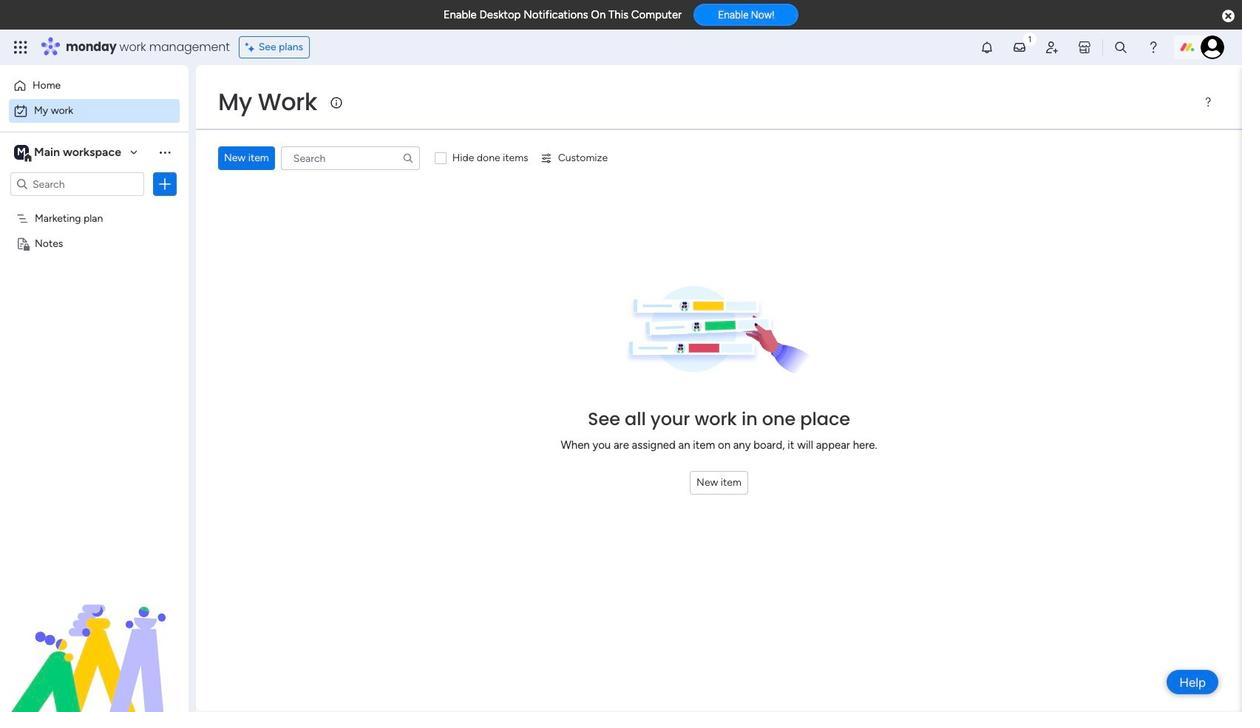Task type: vqa. For each thing, say whether or not it's contained in the screenshot.
option to the middle
yes



Task type: describe. For each thing, give the bounding box(es) containing it.
1 image
[[1023, 30, 1037, 47]]

1 vertical spatial option
[[9, 99, 180, 123]]

workspace image
[[14, 144, 29, 160]]

invite members image
[[1045, 40, 1060, 55]]

workspace selection element
[[14, 143, 124, 163]]

search everything image
[[1114, 40, 1128, 55]]

workspace options image
[[158, 145, 172, 160]]

kendall parks image
[[1201, 35, 1225, 59]]

0 vertical spatial option
[[9, 74, 180, 98]]

private board image
[[16, 236, 30, 250]]

update feed image
[[1012, 40, 1027, 55]]

options image
[[158, 177, 172, 192]]

menu image
[[1202, 96, 1214, 108]]

search image
[[402, 152, 414, 164]]

see plans image
[[245, 39, 259, 55]]



Task type: locate. For each thing, give the bounding box(es) containing it.
Filter dashboard by text search field
[[281, 146, 420, 170]]

notifications image
[[980, 40, 995, 55]]

monday marketplace image
[[1077, 40, 1092, 55]]

option
[[9, 74, 180, 98], [9, 99, 180, 123], [0, 204, 189, 207]]

dapulse close image
[[1222, 9, 1235, 24]]

lottie animation element
[[0, 563, 189, 712]]

lottie animation image
[[0, 563, 189, 712]]

2 vertical spatial option
[[0, 204, 189, 207]]

select product image
[[13, 40, 28, 55]]

Search in workspace field
[[31, 176, 123, 193]]

help image
[[1146, 40, 1161, 55]]

welcome to my work feature image image
[[626, 286, 813, 376]]

list box
[[0, 202, 189, 455]]

None search field
[[281, 146, 420, 170]]



